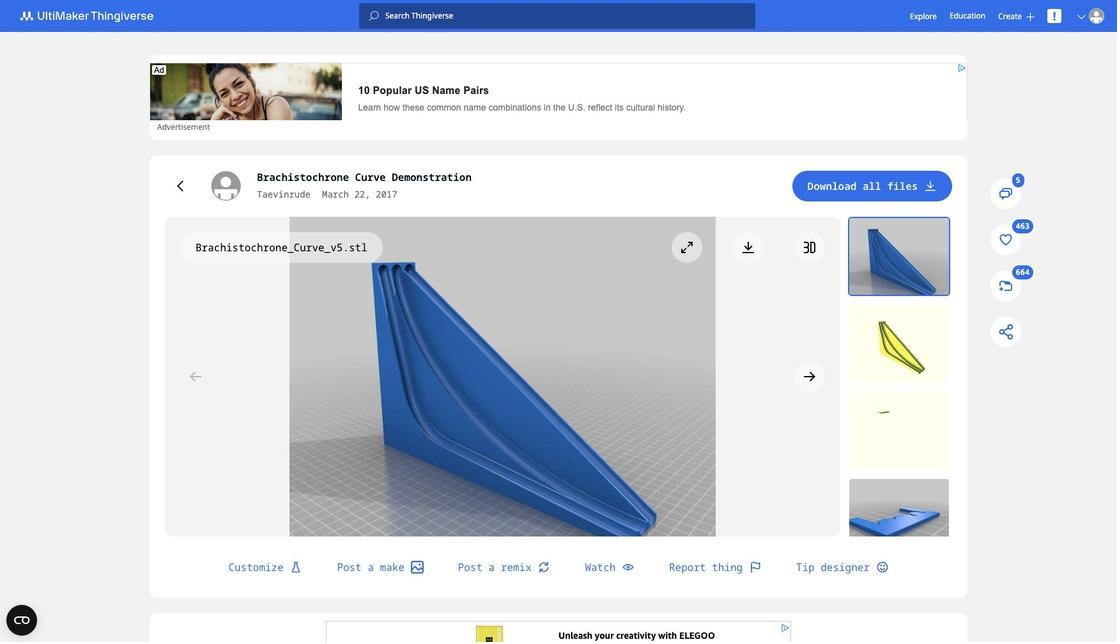 Task type: describe. For each thing, give the bounding box(es) containing it.
tip designer button
[[781, 552, 905, 583]]

search control image
[[369, 11, 379, 21]]

create button
[[999, 11, 1035, 21]]

education link
[[950, 9, 986, 23]]

!
[[1054, 8, 1057, 24]]

brachistochrone_curve_v5.stl
[[196, 240, 368, 255]]

3 thumbnail representing an image or video in the carousel image from the top
[[850, 392, 950, 469]]

0 vertical spatial advertisement element
[[150, 63, 968, 164]]

open widget image
[[6, 605, 37, 636]]

plusicon image
[[1027, 12, 1035, 21]]

download all files button
[[793, 171, 953, 201]]

463
[[1017, 221, 1030, 232]]

customize link
[[213, 552, 318, 583]]

download all files
[[808, 179, 919, 193]]

watch button
[[570, 552, 650, 583]]

0 vertical spatial avatar image
[[1090, 8, 1105, 24]]

tip designer
[[797, 560, 870, 574]]

1 vertical spatial advertisement element
[[326, 621, 792, 642]]

report thing
[[670, 560, 743, 574]]

! link
[[1048, 8, 1062, 24]]

remix
[[501, 560, 532, 574]]

brachistochrone curve demonstration
[[257, 170, 472, 184]]

explore button
[[911, 11, 938, 21]]

education
[[950, 10, 986, 21]]

report thing link
[[654, 552, 778, 583]]

report
[[670, 560, 706, 574]]

2 thumbnail representing an image or video in the carousel image from the top
[[850, 305, 950, 382]]

a for remix
[[489, 560, 495, 574]]

post a make link
[[322, 552, 439, 583]]

all
[[863, 179, 882, 193]]

a for make
[[368, 560, 374, 574]]

post a make
[[337, 560, 405, 574]]

post a remix
[[458, 560, 532, 574]]

664
[[1017, 267, 1030, 278]]

march 22, 2017
[[322, 188, 398, 200]]

post a remix link
[[443, 552, 566, 583]]

1 thumbnail representing an image or video in the carousel image from the top
[[850, 218, 950, 295]]

post for post a make
[[337, 560, 362, 574]]



Task type: locate. For each thing, give the bounding box(es) containing it.
march
[[322, 188, 349, 200]]

advertisement element
[[150, 63, 968, 164], [326, 621, 792, 642]]

tip
[[797, 560, 815, 574]]

1 horizontal spatial post
[[458, 560, 483, 574]]

a inside "link"
[[489, 560, 495, 574]]

customize
[[229, 560, 284, 574]]

advertisement
[[157, 122, 210, 132]]

thumbnail representing an image or video in the carousel image
[[850, 218, 950, 295], [850, 305, 950, 382], [850, 392, 950, 469], [850, 479, 950, 556]]

avatar image
[[1090, 8, 1105, 24], [211, 171, 242, 201]]

1 a from the left
[[368, 560, 374, 574]]

1 post from the left
[[337, 560, 362, 574]]

files
[[888, 179, 919, 193]]

thing
[[713, 560, 743, 574]]

post inside "link"
[[458, 560, 483, 574]]

22,
[[355, 188, 371, 200]]

taevinrude
[[257, 188, 311, 200]]

post left the make
[[337, 560, 362, 574]]

create
[[999, 11, 1023, 21]]

demonstration
[[392, 170, 472, 184]]

a left the make
[[368, 560, 374, 574]]

avatar image right !
[[1090, 8, 1105, 24]]

a
[[368, 560, 374, 574], [489, 560, 495, 574]]

carousel image representing the 3d design. either an user-provided picture or a 3d render. image
[[165, 217, 841, 537]]

makerbot logo image
[[13, 8, 169, 24]]

post
[[337, 560, 362, 574], [458, 560, 483, 574]]

Search Thingiverse text field
[[379, 11, 756, 21]]

brachistochrone
[[257, 170, 349, 184]]

5
[[1017, 175, 1021, 186]]

4 thumbnail representing an image or video in the carousel image from the top
[[850, 479, 950, 556]]

0 horizontal spatial avatar image
[[211, 171, 242, 201]]

1 horizontal spatial a
[[489, 560, 495, 574]]

watch
[[585, 560, 616, 574]]

2 a from the left
[[489, 560, 495, 574]]

avatar image left taevinrude
[[211, 171, 242, 201]]

1 vertical spatial avatar image
[[211, 171, 242, 201]]

download
[[808, 179, 857, 193]]

designer
[[821, 560, 870, 574]]

a left remix
[[489, 560, 495, 574]]

post left remix
[[458, 560, 483, 574]]

0 horizontal spatial post
[[337, 560, 362, 574]]

taevinrude link
[[257, 187, 311, 201]]

explore
[[911, 11, 938, 21]]

curve
[[355, 170, 386, 184]]

0 horizontal spatial a
[[368, 560, 374, 574]]

2 post from the left
[[458, 560, 483, 574]]

make
[[380, 560, 405, 574]]

2017
[[376, 188, 398, 200]]

1 horizontal spatial avatar image
[[1090, 8, 1105, 24]]

post for post a remix
[[458, 560, 483, 574]]



Task type: vqa. For each thing, say whether or not it's contained in the screenshot.
Follow
no



